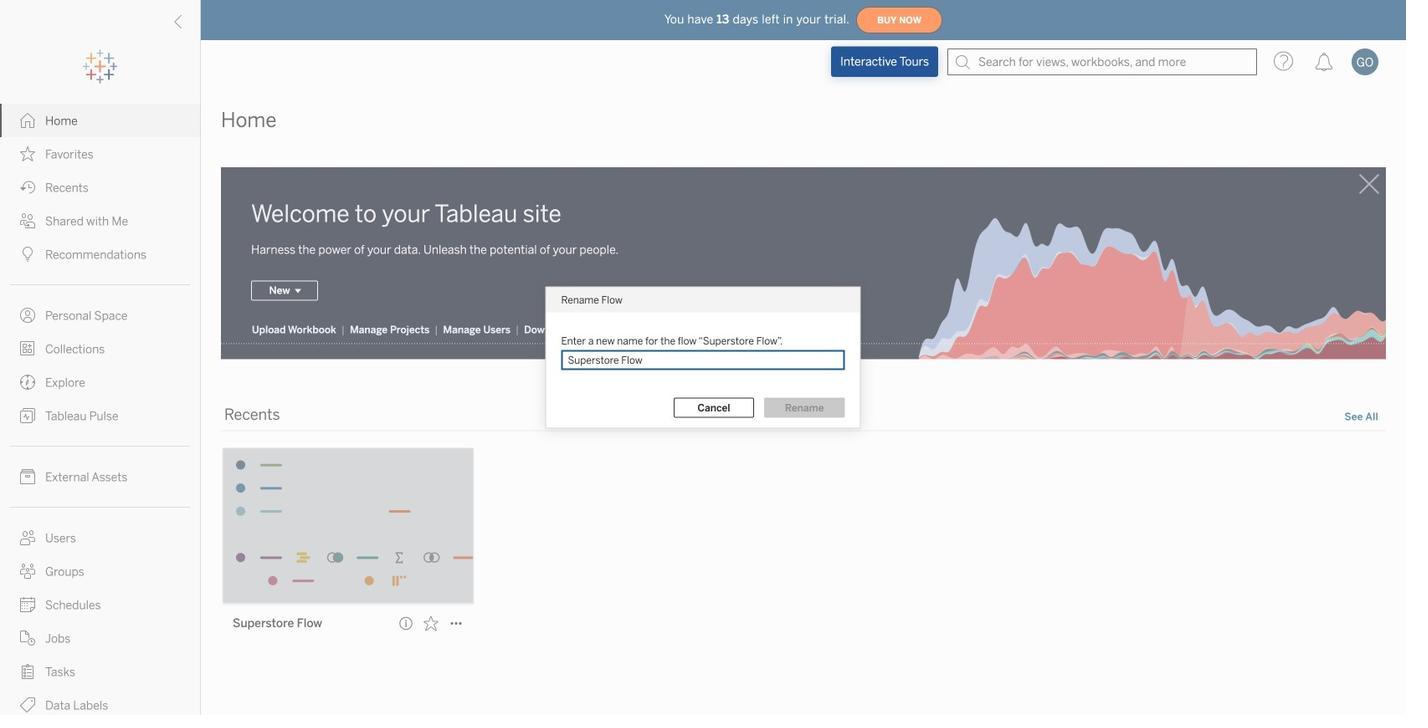 Task type: vqa. For each thing, say whether or not it's contained in the screenshot.
RENAME FLOW 'dialog'
yes



Task type: describe. For each thing, give the bounding box(es) containing it.
rename flow dialog
[[546, 288, 860, 428]]

navigation panel element
[[0, 50, 200, 716]]



Task type: locate. For each thing, give the bounding box(es) containing it.
main navigation. press the up and down arrow keys to access links. element
[[0, 104, 200, 716]]

none text field inside rename flow 'dialog'
[[561, 350, 845, 370]]

None text field
[[561, 350, 845, 370]]



